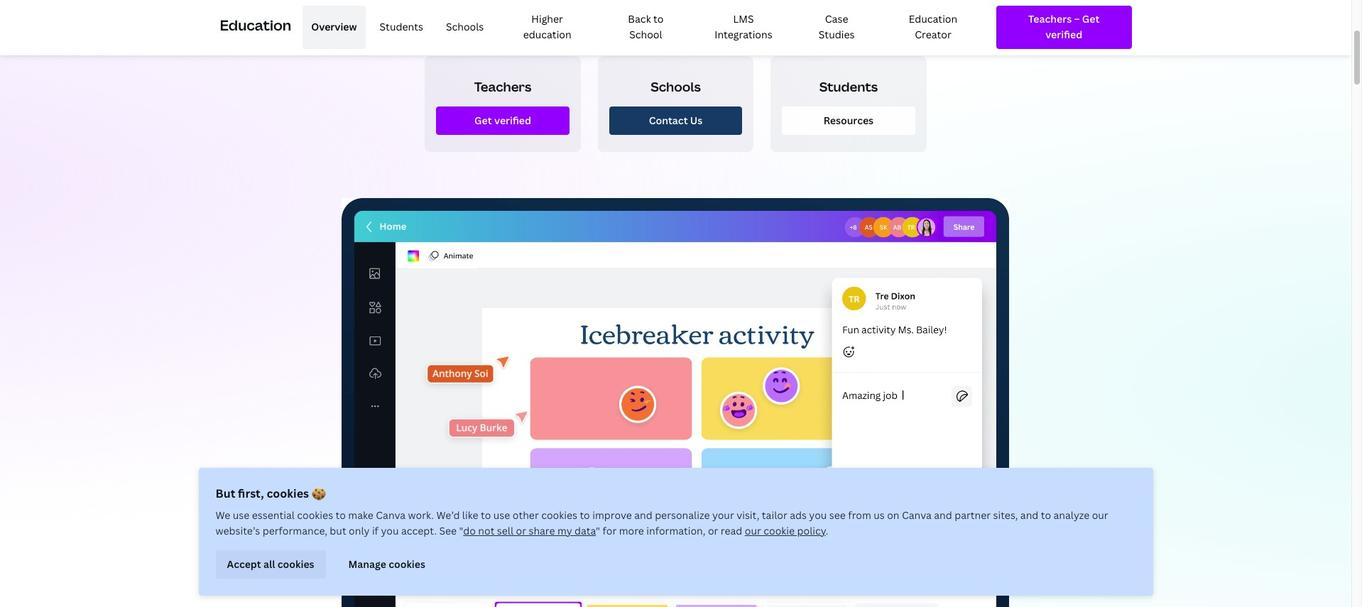 Task type: vqa. For each thing, say whether or not it's contained in the screenshot.
Manage cookies button
yes



Task type: describe. For each thing, give the bounding box(es) containing it.
education for education creator
[[909, 12, 958, 26]]

back
[[628, 12, 651, 26]]

work.
[[408, 509, 434, 522]]

lms
[[733, 12, 754, 26]]

first,
[[238, 486, 264, 502]]

and left partner
[[934, 509, 952, 522]]

1 horizontal spatial students
[[820, 78, 878, 95]]

students
[[637, 4, 686, 19]]

at
[[688, 4, 699, 19]]

integrations
[[715, 28, 773, 41]]

case studies
[[819, 12, 855, 41]]

and up do not sell or share my data " for more information, or read our cookie policy .
[[635, 509, 653, 522]]

students link
[[371, 6, 432, 49]]

all
[[264, 558, 275, 571]]

sites,
[[993, 509, 1018, 522]]

1 canva from the left
[[376, 509, 406, 522]]

back to school
[[628, 12, 664, 41]]

we use essential cookies to make canva work. we'd like to use other cookies to improve and personalize your visit, tailor ads you see from us on canva and partner sites, and to analyze our website's performance, but only if you accept. see "
[[216, 509, 1109, 538]]

but
[[330, 524, 346, 538]]

do
[[463, 524, 476, 538]]

we'd
[[436, 509, 460, 522]]

cookie
[[764, 524, 795, 538]]

2 " from the left
[[596, 524, 600, 538]]

for inside for teachers and students at eligible schools.
[[906, 0, 922, 1]]

education element
[[220, 0, 1132, 55]]

information,
[[647, 524, 706, 538]]

tailor
[[762, 509, 788, 522]]

schools inside menu bar
[[446, 20, 484, 34]]

policy
[[797, 524, 826, 538]]

and right sites,
[[1021, 509, 1039, 522]]

higher
[[532, 12, 563, 26]]

education for education
[[220, 16, 291, 35]]

2 canva from the left
[[902, 509, 932, 522]]

see
[[830, 509, 846, 522]]

on
[[887, 509, 900, 522]]

education
[[523, 28, 572, 41]]

visit,
[[737, 509, 760, 522]]

cookies right all
[[278, 558, 314, 571]]

cookies up essential
[[267, 486, 309, 502]]

1 or from the left
[[516, 524, 526, 538]]

accept all cookies
[[227, 558, 314, 571]]

accept
[[227, 558, 261, 571]]

studies
[[819, 28, 855, 41]]

cookies down accept.
[[389, 558, 425, 571]]

lms integrations link
[[695, 6, 792, 49]]

and inside for teachers and students at eligible schools.
[[614, 4, 634, 19]]

" inside we use essential cookies to make canva work. we'd like to use other cookies to improve and personalize your visit, tailor ads you see from us on canva and partner sites, and to analyze our website's performance, but only if you accept. see "
[[459, 524, 463, 538]]

but first, cookies 🍪
[[216, 486, 326, 502]]

case studies link
[[798, 6, 876, 49]]



Task type: locate. For each thing, give the bounding box(es) containing it.
eligible
[[702, 4, 741, 19]]

do not sell or share my data " for more information, or read our cookie policy .
[[463, 524, 829, 538]]

0 vertical spatial students
[[380, 20, 423, 34]]

analyze
[[1054, 509, 1090, 522]]

if
[[372, 524, 379, 538]]

2 or from the left
[[708, 524, 719, 538]]

use up website's
[[233, 509, 250, 522]]

schools
[[446, 20, 484, 34], [651, 78, 701, 95]]

partner
[[955, 509, 991, 522]]

not
[[478, 524, 495, 538]]

1 " from the left
[[459, 524, 463, 538]]

teachers – get verified image
[[1009, 11, 1119, 43]]

0 horizontal spatial canva
[[376, 509, 406, 522]]

us
[[874, 509, 885, 522]]

1 horizontal spatial you
[[809, 509, 827, 522]]

see
[[439, 524, 457, 538]]

0 horizontal spatial schools
[[446, 20, 484, 34]]

cookies down 🍪
[[297, 509, 333, 522]]

to inside back to school
[[654, 12, 664, 26]]

manage
[[348, 558, 386, 571]]

you right if
[[381, 524, 399, 538]]

our inside we use essential cookies to make canva work. we'd like to use other cookies to improve and personalize your visit, tailor ads you see from us on canva and partner sites, and to analyze our website's performance, but only if you accept. see "
[[1092, 509, 1109, 522]]

1 horizontal spatial for
[[906, 0, 922, 1]]

lms integrations
[[715, 12, 773, 41]]

you
[[809, 509, 827, 522], [381, 524, 399, 538]]

to right back
[[654, 12, 664, 26]]

teachers
[[474, 78, 532, 95]]

to up data
[[580, 509, 590, 522]]

to left analyze
[[1041, 509, 1051, 522]]

schools right students 'link'
[[446, 20, 484, 34]]

and
[[614, 4, 634, 19], [635, 509, 653, 522], [934, 509, 952, 522], [1021, 509, 1039, 522]]

like
[[462, 509, 479, 522]]

our right analyze
[[1092, 509, 1109, 522]]

we
[[216, 509, 230, 522]]

more
[[619, 524, 644, 538]]

manage cookies
[[348, 558, 425, 571]]

other
[[513, 509, 539, 522]]

for
[[906, 0, 922, 1], [603, 524, 617, 538]]

1 use from the left
[[233, 509, 250, 522]]

higher education link
[[498, 6, 597, 49]]

sell
[[497, 524, 514, 538]]

for down improve
[[603, 524, 617, 538]]

1 horizontal spatial canva
[[902, 509, 932, 522]]

personalize
[[655, 509, 710, 522]]

canva right on
[[902, 509, 932, 522]]

"
[[459, 524, 463, 538], [596, 524, 600, 538]]

menu bar
[[297, 6, 985, 49]]

school
[[630, 28, 662, 41]]

case
[[825, 12, 849, 26]]

to
[[654, 12, 664, 26], [336, 509, 346, 522], [481, 509, 491, 522], [580, 509, 590, 522], [1041, 509, 1051, 522]]

0 vertical spatial you
[[809, 509, 827, 522]]

or right sell
[[516, 524, 526, 538]]

accept.
[[401, 524, 437, 538]]

1 horizontal spatial education
[[909, 12, 958, 26]]

our cookie policy link
[[745, 524, 826, 538]]

0 horizontal spatial our
[[745, 524, 761, 538]]

or left 'read'
[[708, 524, 719, 538]]

education creator link
[[882, 6, 985, 49]]

performance,
[[263, 524, 327, 538]]

students down studies
[[820, 78, 878, 95]]

0 horizontal spatial for
[[603, 524, 617, 538]]

higher education
[[523, 12, 572, 41]]

1 horizontal spatial our
[[1092, 509, 1109, 522]]

.
[[826, 524, 829, 538]]

improve
[[593, 509, 632, 522]]

for teachers and students at eligible schools.
[[563, 0, 922, 19]]

and up 'school'
[[614, 4, 634, 19]]

menu bar inside education element
[[297, 6, 985, 49]]

" right "see" at left
[[459, 524, 463, 538]]

1 horizontal spatial "
[[596, 524, 600, 538]]

0 horizontal spatial students
[[380, 20, 423, 34]]

use up sell
[[494, 509, 510, 522]]

ads
[[790, 509, 807, 522]]

cookies up the my
[[541, 509, 578, 522]]

0 vertical spatial our
[[1092, 509, 1109, 522]]

website's
[[216, 524, 260, 538]]

1 vertical spatial schools
[[651, 78, 701, 95]]

schools down education element
[[651, 78, 701, 95]]

back to school link
[[602, 6, 690, 49]]

menu bar containing higher education
[[297, 6, 985, 49]]

to right like
[[481, 509, 491, 522]]

0 vertical spatial for
[[906, 0, 922, 1]]

read
[[721, 524, 743, 538]]

only
[[349, 524, 370, 538]]

1 horizontal spatial or
[[708, 524, 719, 538]]

you up policy at right bottom
[[809, 509, 827, 522]]

schools link
[[438, 6, 493, 49]]

2 use from the left
[[494, 509, 510, 522]]

students inside 'link'
[[380, 20, 423, 34]]

0 horizontal spatial or
[[516, 524, 526, 538]]

from
[[848, 509, 872, 522]]

education inside 'link'
[[909, 12, 958, 26]]

creator
[[915, 28, 952, 41]]

accept all cookies button
[[216, 551, 326, 579]]

canva
[[376, 509, 406, 522], [902, 509, 932, 522]]

education
[[909, 12, 958, 26], [220, 16, 291, 35]]

students left schools link
[[380, 20, 423, 34]]

0 horizontal spatial "
[[459, 524, 463, 538]]

our down the visit,
[[745, 524, 761, 538]]

students
[[380, 20, 423, 34], [820, 78, 878, 95]]

for up education creator
[[906, 0, 922, 1]]

overview
[[311, 20, 357, 34]]

" down improve
[[596, 524, 600, 538]]

use
[[233, 509, 250, 522], [494, 509, 510, 522]]

1 vertical spatial our
[[745, 524, 761, 538]]

1 vertical spatial you
[[381, 524, 399, 538]]

my
[[558, 524, 572, 538]]

share
[[529, 524, 555, 538]]

overview link
[[303, 6, 366, 49]]

0 horizontal spatial use
[[233, 509, 250, 522]]

canva up if
[[376, 509, 406, 522]]

your
[[712, 509, 734, 522]]

0 horizontal spatial you
[[381, 524, 399, 538]]

0 vertical spatial schools
[[446, 20, 484, 34]]

0 horizontal spatial education
[[220, 16, 291, 35]]

education creator
[[909, 12, 958, 41]]

data
[[575, 524, 596, 538]]

our
[[1092, 509, 1109, 522], [745, 524, 761, 538]]

1 horizontal spatial use
[[494, 509, 510, 522]]

1 horizontal spatial schools
[[651, 78, 701, 95]]

1 vertical spatial for
[[603, 524, 617, 538]]

1 vertical spatial students
[[820, 78, 878, 95]]

but
[[216, 486, 235, 502]]

manage cookies button
[[337, 551, 437, 579]]

schools.
[[744, 4, 789, 19]]

cookies
[[267, 486, 309, 502], [297, 509, 333, 522], [541, 509, 578, 522], [278, 558, 314, 571], [389, 558, 425, 571]]

to up but
[[336, 509, 346, 522]]

make
[[348, 509, 374, 522]]

do not sell or share my data link
[[463, 524, 596, 538]]

🍪
[[312, 486, 326, 502]]

essential
[[252, 509, 295, 522]]

or
[[516, 524, 526, 538], [708, 524, 719, 538]]

teachers
[[563, 4, 611, 19]]



